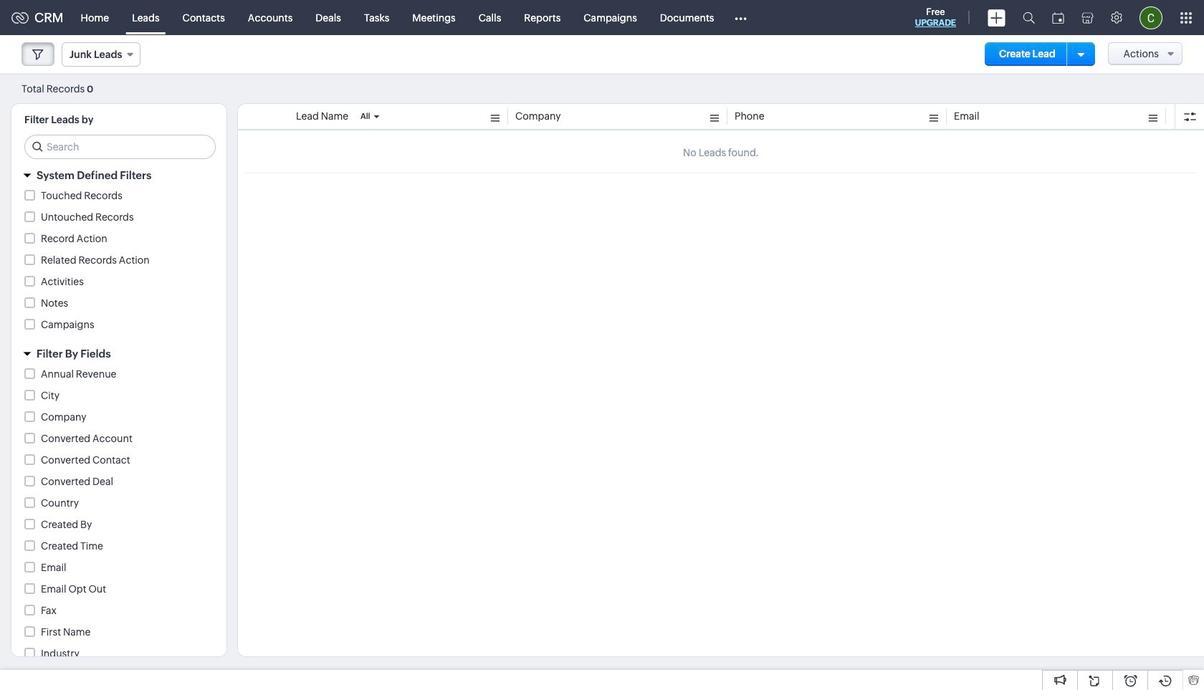 Task type: vqa. For each thing, say whether or not it's contained in the screenshot.
logo
yes



Task type: locate. For each thing, give the bounding box(es) containing it.
None field
[[62, 42, 141, 67]]

search image
[[1023, 11, 1035, 24]]

Search text field
[[25, 135, 215, 158]]

create menu image
[[988, 9, 1006, 26]]

Other Modules field
[[726, 6, 756, 29]]

profile image
[[1140, 6, 1162, 29]]

calendar image
[[1052, 12, 1064, 23]]



Task type: describe. For each thing, give the bounding box(es) containing it.
logo image
[[11, 12, 29, 23]]

search element
[[1014, 0, 1043, 35]]

profile element
[[1131, 0, 1171, 35]]

create menu element
[[979, 0, 1014, 35]]



